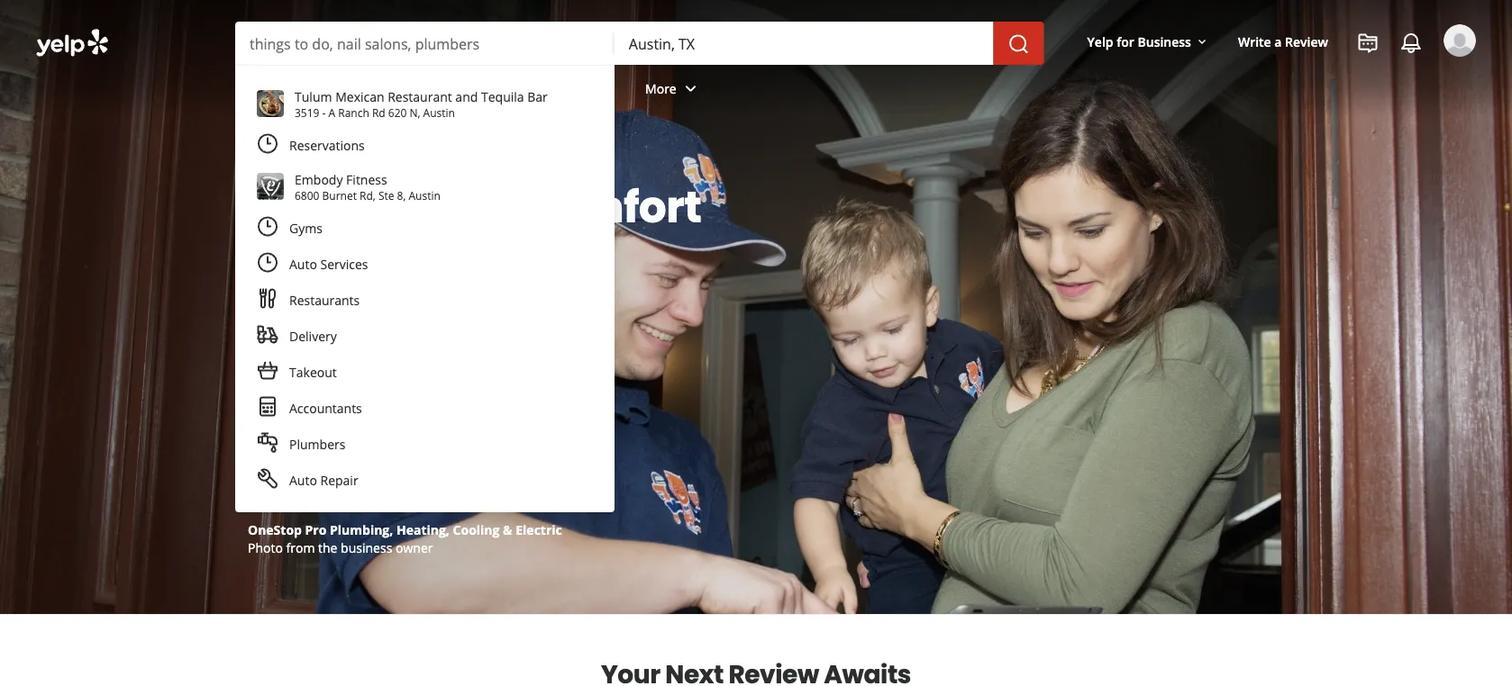 Task type: describe. For each thing, give the bounding box(es) containing it.
0 vertical spatial auto services link
[[498, 65, 631, 117]]

gift
[[373, 177, 447, 237]]

24 clock v2 image
[[257, 216, 278, 237]]

onestop
[[248, 521, 302, 539]]

restaurants inside business categories element
[[247, 80, 317, 97]]

home
[[284, 227, 412, 288]]

photo inside progressive cleaning photo from the business owner
[[248, 539, 283, 557]]

3519
[[295, 105, 319, 120]]

reservations link
[[246, 127, 604, 163]]

reservations
[[289, 137, 365, 154]]

24 chevron down v2 image
[[321, 78, 343, 100]]

home services
[[372, 80, 458, 97]]

more link
[[631, 65, 716, 117]]

projects image
[[1357, 32, 1379, 54]]

accountants link
[[246, 390, 604, 426]]

yelp for business
[[1087, 33, 1191, 50]]

cooling
[[453, 521, 500, 539]]

comfort
[[525, 177, 702, 237]]

and
[[455, 88, 478, 105]]

more
[[645, 80, 677, 97]]

a inside 'link'
[[1275, 33, 1282, 50]]

services inside "link"
[[411, 80, 458, 97]]

business inside progressive cleaning photo from the business owner
[[341, 539, 392, 557]]

owner inside onestop pro plumbing, heating, cooling & electric photo from the business owner
[[396, 539, 433, 557]]

user actions element
[[1073, 23, 1501, 133]]

up
[[378, 177, 435, 237]]

plumbers link
[[246, 426, 604, 462]]

owner inside progressive cleaning photo from the business owner
[[396, 539, 433, 557]]

progressive cleaning link
[[248, 521, 378, 539]]

pro
[[305, 521, 327, 539]]

1 vertical spatial restaurants
[[289, 292, 360, 309]]

home
[[372, 80, 407, 97]]

hvac
[[342, 265, 382, 286]]

plumbers
[[289, 436, 346, 453]]

write a review link
[[1231, 25, 1336, 58]]

2 horizontal spatial services
[[543, 80, 591, 97]]

24 chevron down v2 image for home services
[[462, 78, 484, 100]]

tequila
[[481, 88, 524, 105]]

burnet
[[322, 188, 357, 203]]

16 chevron down v2 image
[[1195, 35, 1209, 49]]

auto for 24 auto repair v2 image
[[289, 472, 317, 489]]

auto for 24 clock v2 image related to auto services
[[289, 256, 317, 273]]

1 vertical spatial auto services
[[289, 256, 368, 273]]

notifications image
[[1401, 32, 1422, 54]]

embody fitness 6800 burnet rd, ste 8, austin
[[295, 171, 441, 203]]

austin inside embody fitness 6800 burnet rd, ste 8, austin
[[409, 188, 441, 203]]

ruby a. image
[[1444, 24, 1476, 57]]

Find text field
[[250, 33, 600, 53]]

auto inside business categories element
[[512, 80, 540, 97]]

electric
[[516, 521, 562, 539]]

review
[[1285, 33, 1328, 50]]

the
[[284, 177, 364, 237]]

accountants
[[289, 400, 362, 417]]

24 plumbers v2 image
[[257, 432, 278, 454]]

embody
[[295, 171, 343, 188]]

&
[[503, 521, 512, 539]]

search image
[[1008, 33, 1030, 55]]

auto repair link
[[246, 462, 604, 498]]

home services link
[[357, 65, 498, 117]]

auto services inside business categories element
[[512, 80, 591, 97]]

1 vertical spatial auto services link
[[246, 246, 604, 282]]

onestop pro plumbing, heating, cooling & electric link
[[248, 521, 562, 539]]

24 auto repair v2 image
[[257, 468, 278, 490]]



Task type: vqa. For each thing, say whether or not it's contained in the screenshot.
"clean"
yes



Task type: locate. For each thing, give the bounding box(es) containing it.
24 clock v2 image inside reservations link
[[257, 133, 278, 154]]

photo
[[248, 539, 283, 557], [248, 539, 283, 557]]

6800
[[295, 188, 319, 203]]

the inside progressive cleaning photo from the business owner
[[318, 539, 337, 557]]

None field
[[250, 33, 600, 53], [629, 33, 979, 53], [250, 33, 600, 53]]

24 chevron down v2 image for auto services
[[595, 78, 616, 100]]

clean
[[545, 177, 667, 237]]

gyms link
[[246, 210, 604, 246]]

restaurants up 3519
[[247, 80, 317, 97]]

24 food v2 image
[[257, 288, 278, 309]]

a right "write"
[[1275, 33, 1282, 50]]

the gift of a clean home
[[284, 177, 667, 288]]

3 24 chevron down v2 image from the left
[[680, 78, 702, 100]]

2 vertical spatial auto
[[289, 472, 317, 489]]

  text field inside explore banner section banner
[[250, 33, 600, 53]]

0 vertical spatial austin
[[423, 105, 455, 120]]

yelp for business button
[[1080, 25, 1217, 58]]

a right of
[[507, 177, 536, 237]]

restaurants
[[247, 80, 317, 97], [289, 292, 360, 309]]

owner
[[396, 539, 433, 557], [396, 539, 433, 557]]

1 vertical spatial austin
[[409, 188, 441, 203]]

write
[[1238, 33, 1271, 50]]

for
[[1117, 33, 1135, 50]]

fitness
[[346, 171, 387, 188]]

progressive
[[248, 521, 321, 539]]

0 vertical spatial restaurants
[[247, 80, 317, 97]]

0 vertical spatial auto
[[512, 80, 540, 97]]

0 vertical spatial a
[[1275, 33, 1282, 50]]

  text field
[[250, 33, 600, 53]]

0 horizontal spatial 24 chevron down v2 image
[[462, 78, 484, 100]]

0 horizontal spatial services
[[320, 256, 368, 273]]

2 24 clock v2 image from the top
[[257, 252, 278, 273]]

takeout
[[289, 364, 337, 381]]

1 vertical spatial 24 clock v2 image
[[257, 252, 278, 273]]

services down gyms
[[320, 256, 368, 273]]

1 24 clock v2 image from the top
[[257, 133, 278, 154]]

1 horizontal spatial a
[[1275, 33, 1282, 50]]

none field near
[[629, 33, 979, 53]]

auto right 24 auto repair v2 image
[[289, 472, 317, 489]]

24 search v2 image
[[313, 265, 334, 287]]

dial up the comfort
[[284, 177, 702, 237]]

a
[[1275, 33, 1282, 50], [507, 177, 536, 237]]

auto services
[[512, 80, 591, 97], [289, 256, 368, 273]]

0 vertical spatial auto services
[[512, 80, 591, 97]]

1 24 chevron down v2 image from the left
[[462, 78, 484, 100]]

ste
[[378, 188, 394, 203]]

24 chevron down v2 image right "more"
[[680, 78, 702, 100]]

restaurants down 24 search v2 image on the left top of page
[[289, 292, 360, 309]]

heating,
[[397, 521, 450, 539]]

gyms
[[289, 219, 323, 237]]

rd
[[372, 105, 385, 120]]

24 clock v2 image for reservations
[[257, 133, 278, 154]]

n,
[[410, 105, 420, 120]]

business inside onestop pro plumbing, heating, cooling & electric photo from the business owner
[[341, 539, 392, 557]]

from inside progressive cleaning photo from the business owner
[[286, 539, 315, 557]]

services
[[411, 80, 458, 97], [543, 80, 591, 97], [320, 256, 368, 273]]

None search field
[[235, 22, 1048, 65]]

0 vertical spatial restaurants link
[[233, 65, 357, 117]]

0 horizontal spatial a
[[507, 177, 536, 237]]

tulum mexican restaurant and tequila bar 3519 - a ranch rd 620 n, austin
[[295, 88, 548, 120]]

dial
[[284, 177, 369, 237]]

620
[[388, 105, 407, 120]]

austin right 8,
[[409, 188, 441, 203]]

the inside onestop pro plumbing, heating, cooling & electric photo from the business owner
[[318, 539, 337, 557]]

austin
[[423, 105, 455, 120], [409, 188, 441, 203]]

ranch
[[338, 105, 369, 120]]

the
[[444, 177, 517, 237], [318, 539, 337, 557], [318, 539, 337, 557]]

1 vertical spatial auto
[[289, 256, 317, 273]]

1 vertical spatial a
[[507, 177, 536, 237]]

24 chevron down v2 image for more
[[680, 78, 702, 100]]

mexican
[[335, 88, 384, 105]]

24 clock v2 image left reservations in the top of the page
[[257, 133, 278, 154]]

24 search v2 image
[[313, 315, 334, 337]]

0 horizontal spatial auto services
[[289, 256, 368, 273]]

24 clock v2 image up the '24 food v2' "image"
[[257, 252, 278, 273]]

a
[[329, 105, 335, 120]]

takeout link
[[246, 354, 604, 390]]

none search field containing yelp for business
[[0, 0, 1512, 542]]

24 delivery v2 image
[[257, 324, 278, 346]]

austin inside "tulum mexican restaurant and tequila bar 3519 - a ranch rd 620 n, austin"
[[423, 105, 455, 120]]

none search field inside search field
[[235, 22, 1048, 65]]

auto down gyms
[[289, 256, 317, 273]]

24 clock v2 image
[[257, 133, 278, 154], [257, 252, 278, 273]]

1 horizontal spatial services
[[411, 80, 458, 97]]

bar
[[527, 88, 548, 105]]

business
[[1138, 33, 1191, 50]]

from inside onestop pro plumbing, heating, cooling & electric photo from the business owner
[[286, 539, 315, 557]]

auto services link
[[498, 65, 631, 117], [246, 246, 604, 282]]

plumbing,
[[330, 521, 393, 539]]

services right tequila at the top left
[[543, 80, 591, 97]]

24 chevron down v2 image left "more"
[[595, 78, 616, 100]]

yelp
[[1087, 33, 1114, 50]]

from
[[286, 539, 315, 557], [286, 539, 315, 557]]

24 chevron down v2 image inside the home services "link"
[[462, 78, 484, 100]]

auto
[[512, 80, 540, 97], [289, 256, 317, 273], [289, 472, 317, 489]]

1 horizontal spatial auto services
[[512, 80, 591, 97]]

None search field
[[0, 0, 1512, 542]]

explore banner section banner
[[0, 0, 1512, 615]]

of
[[456, 177, 498, 237]]

delivery link
[[246, 318, 604, 354]]

24 chevron down v2 image inside the more link
[[680, 78, 702, 100]]

24 accountants v2 image
[[257, 396, 278, 418]]

select slide image
[[247, 175, 256, 255]]

restaurant
[[388, 88, 452, 105]]

restaurants link
[[233, 65, 357, 117], [246, 282, 604, 318]]

business categories element
[[233, 65, 1476, 117]]

1 vertical spatial restaurants link
[[246, 282, 604, 318]]

24 shopping v2 image
[[257, 360, 278, 382]]

tulum
[[295, 88, 332, 105]]

write a review
[[1238, 33, 1328, 50]]

auto services down gyms
[[289, 256, 368, 273]]

onestop pro plumbing, heating, cooling & electric photo from the business owner
[[248, 521, 562, 557]]

business
[[341, 539, 392, 557], [341, 539, 392, 557]]

24 chevron down v2 image right the "restaurant"
[[462, 78, 484, 100]]

8,
[[397, 188, 406, 203]]

24 clock v2 image for auto services
[[257, 252, 278, 273]]

24 chevron down v2 image
[[462, 78, 484, 100], [595, 78, 616, 100], [680, 78, 702, 100]]

auto right "and"
[[512, 80, 540, 97]]

Near text field
[[629, 33, 979, 53]]

24 chevron down v2 image inside "auto services" link
[[595, 78, 616, 100]]

auto services right "and"
[[512, 80, 591, 97]]

cleaning
[[324, 521, 378, 539]]

services up 'n,'
[[411, 80, 458, 97]]

hvac link
[[284, 254, 411, 297]]

2 horizontal spatial 24 chevron down v2 image
[[680, 78, 702, 100]]

repair
[[320, 472, 358, 489]]

2 24 chevron down v2 image from the left
[[595, 78, 616, 100]]

rd,
[[360, 188, 376, 203]]

auto repair
[[289, 472, 358, 489]]

delivery
[[289, 328, 337, 345]]

photo inside onestop pro plumbing, heating, cooling & electric photo from the business owner
[[248, 539, 283, 557]]

0 vertical spatial 24 clock v2 image
[[257, 133, 278, 154]]

auto inside "auto repair" link
[[289, 472, 317, 489]]

progressive cleaning photo from the business owner
[[248, 521, 433, 557]]

austin right 'n,'
[[423, 105, 455, 120]]

1 horizontal spatial 24 chevron down v2 image
[[595, 78, 616, 100]]

-
[[322, 105, 326, 120]]

a inside "the gift of a clean home"
[[507, 177, 536, 237]]



